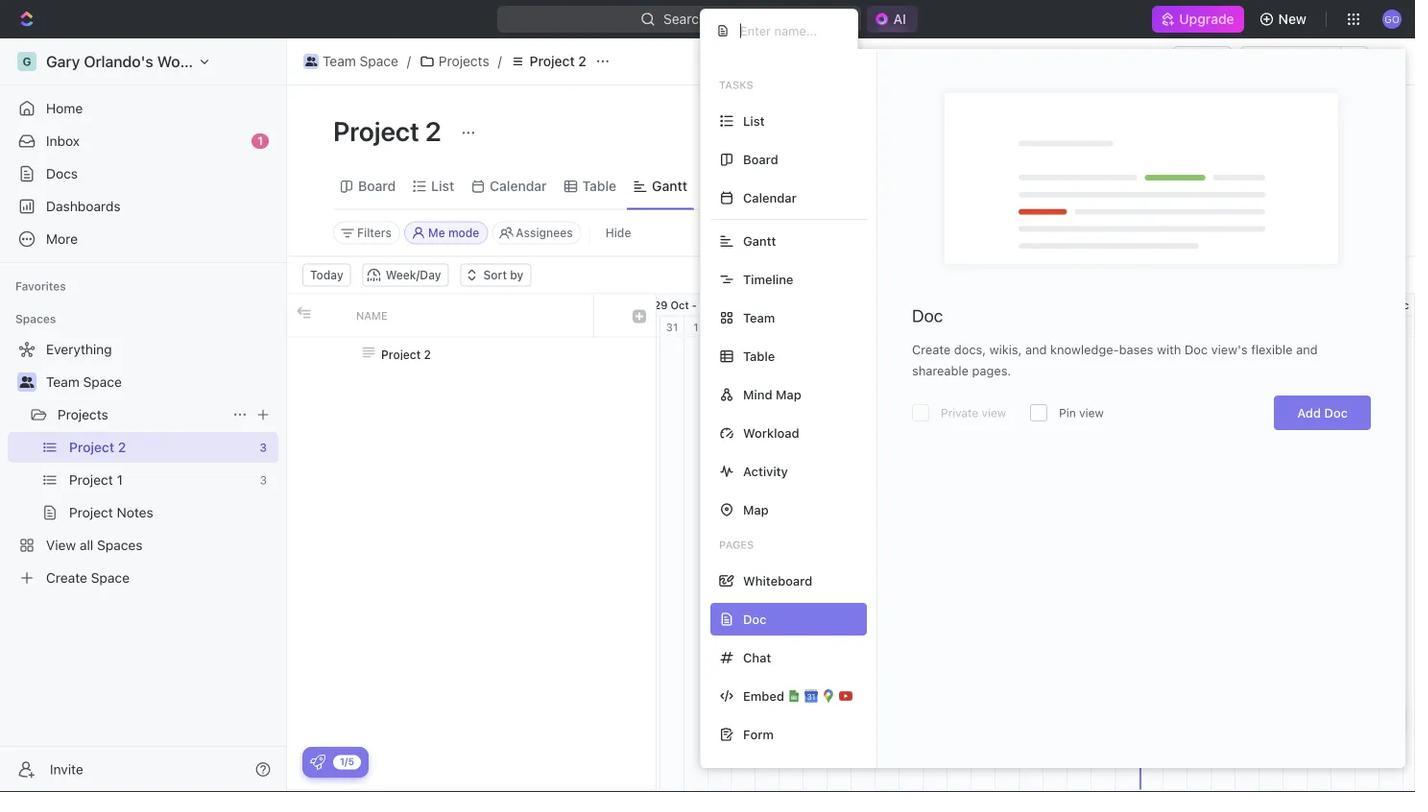 Task type: vqa. For each thing, say whether or not it's contained in the screenshot.
Projects
yes



Task type: locate. For each thing, give the bounding box(es) containing it.
dashboards link
[[8, 191, 278, 222]]

chat
[[743, 651, 771, 665]]

board up 'view'
[[743, 152, 778, 167]]

0 horizontal spatial table
[[583, 178, 617, 194]]

view right private
[[982, 406, 1006, 420]]

search button
[[1070, 173, 1145, 200]]

0 vertical spatial today
[[310, 268, 343, 282]]

2 30 element from the left
[[1380, 316, 1404, 338]]

2 inside cell
[[424, 348, 431, 361]]

embed
[[743, 689, 785, 703]]

0 horizontal spatial 11
[[870, 299, 881, 311]]

form
[[743, 727, 774, 742]]

2 horizontal spatial team
[[743, 311, 775, 325]]

1 vertical spatial team space
[[46, 374, 122, 390]]

project inside cell
[[381, 348, 421, 361]]

user group image inside the team space link
[[305, 57, 317, 66]]

 image
[[633, 310, 646, 323]]

0 horizontal spatial board
[[358, 178, 396, 194]]

nov up 9 element
[[884, 299, 904, 311]]

projects
[[439, 53, 489, 69], [58, 407, 108, 423]]

Search tasks... text field
[[1176, 218, 1368, 247]]

knowledge-
[[1051, 342, 1119, 357]]

10 element
[[900, 316, 924, 338]]

13 element
[[972, 316, 996, 338]]

4
[[764, 321, 771, 333]]

0 horizontal spatial projects
[[58, 407, 108, 423]]

0 horizontal spatial projects link
[[58, 399, 225, 430]]

1 horizontal spatial user group image
[[305, 57, 317, 66]]

view's
[[1212, 342, 1248, 357]]

0 horizontal spatial space
[[83, 374, 122, 390]]

- inside 05 nov - 11 nov element
[[862, 299, 867, 311]]

table down 4
[[743, 349, 775, 363]]

0 horizontal spatial and
[[1026, 342, 1047, 357]]

new button
[[1252, 4, 1318, 35]]

tree containing team space
[[8, 334, 278, 593]]

0 horizontal spatial hide
[[606, 226, 631, 240]]

gantt right table link
[[652, 178, 687, 194]]

calendar link
[[486, 173, 547, 200]]

31 element
[[661, 316, 685, 338]]

0 vertical spatial projects link
[[415, 50, 494, 73]]

upgrade link
[[1153, 6, 1244, 33]]

new
[[1279, 11, 1307, 27]]

activity
[[743, 464, 788, 479]]

whiteboard
[[743, 574, 813, 588]]

1 horizontal spatial table
[[743, 349, 775, 363]]

view
[[982, 406, 1006, 420], [1079, 406, 1104, 420]]

spaces
[[15, 312, 56, 326]]

hide for hide
[[606, 226, 631, 240]]

assignees button
[[492, 221, 582, 244]]

1 vertical spatial space
[[83, 374, 122, 390]]

calendar up assignees button
[[490, 178, 547, 194]]

gantt up timeline
[[743, 234, 776, 248]]

- left 04
[[692, 299, 697, 311]]

1 horizontal spatial space
[[360, 53, 398, 69]]

25 element
[[1260, 316, 1284, 338]]

space inside tree
[[83, 374, 122, 390]]

list right board link
[[431, 178, 454, 194]]

1 horizontal spatial today
[[1145, 341, 1172, 352]]

 image inside name row
[[297, 306, 311, 319]]

home link
[[8, 93, 278, 124]]

20 element
[[1140, 316, 1164, 338]]

onboarding checklist button image
[[310, 755, 326, 770]]

calendar up timeline
[[743, 191, 797, 205]]

2 horizontal spatial doc
[[1325, 406, 1348, 420]]

pages.
[[972, 363, 1011, 378]]

0 horizontal spatial user group image
[[20, 376, 34, 388]]

view right pin at right bottom
[[1079, 406, 1104, 420]]

-
[[692, 299, 697, 311], [862, 299, 867, 311], [1365, 299, 1370, 311]]

 image
[[297, 306, 311, 319]]

hide 1
[[1172, 178, 1217, 194]]

inbox
[[46, 133, 80, 149]]

1 horizontal spatial 11
[[930, 321, 940, 333]]

favorites button
[[8, 275, 74, 298]]

0 vertical spatial team space
[[323, 53, 398, 69]]

team space inside tree
[[46, 374, 122, 390]]

0 horizontal spatial map
[[743, 503, 769, 517]]

today
[[310, 268, 343, 282], [1145, 341, 1172, 352]]

26
[[1325, 299, 1339, 311]]

share button
[[1173, 46, 1232, 77]]

1 horizontal spatial team space link
[[299, 50, 403, 73]]

31
[[666, 321, 678, 333]]

1 horizontal spatial team space
[[323, 53, 398, 69]]

doc right add on the right bottom
[[1325, 406, 1348, 420]]

0 horizontal spatial team space
[[46, 374, 122, 390]]

1 view from the left
[[982, 406, 1006, 420]]

1 vertical spatial project 2
[[333, 115, 447, 146]]

1 horizontal spatial and
[[1296, 342, 1318, 357]]

1 vertical spatial 11
[[930, 321, 940, 333]]

2 vertical spatial 1
[[694, 321, 699, 333]]

docs link
[[8, 158, 278, 189]]

- left 02
[[1365, 299, 1370, 311]]

1 horizontal spatial list
[[743, 114, 765, 128]]

1 vertical spatial doc
[[1185, 342, 1208, 357]]

1 - from the left
[[692, 299, 697, 311]]

and down '26' element
[[1296, 342, 1318, 357]]

1 horizontal spatial 30 element
[[1380, 316, 1404, 338]]

12 nov - 18 nov element
[[948, 294, 1116, 315]]

hide down table link
[[606, 226, 631, 240]]

22 element
[[1188, 316, 1212, 338]]

share
[[1184, 53, 1221, 69]]

1 vertical spatial projects
[[58, 407, 108, 423]]

- up 8 element
[[862, 299, 867, 311]]

list down tasks
[[743, 114, 765, 128]]

1 horizontal spatial projects
[[439, 53, 489, 69]]

create docs, wikis, and knowledge-bases with doc view's flexible and shareable pages.
[[912, 342, 1318, 378]]

and down 15 element
[[1026, 342, 1047, 357]]

1 vertical spatial gantt
[[743, 234, 776, 248]]

3
[[740, 321, 747, 333]]

2 / from the left
[[498, 53, 502, 69]]

map
[[776, 387, 802, 402], [743, 503, 769, 517]]

project 2 tree grid
[[287, 294, 656, 790]]

14 element
[[996, 316, 1020, 338]]

4 nov from the left
[[1342, 299, 1362, 311]]

table up hide button
[[583, 178, 617, 194]]

0 vertical spatial board
[[743, 152, 778, 167]]

oct
[[671, 299, 689, 311]]

shareable
[[912, 363, 969, 378]]

board left the list link
[[358, 178, 396, 194]]

11
[[870, 299, 881, 311], [930, 321, 940, 333]]

nov
[[717, 299, 737, 311], [839, 299, 859, 311], [884, 299, 904, 311], [1342, 299, 1362, 311]]

1 horizontal spatial 1
[[694, 321, 699, 333]]

gantt
[[652, 178, 687, 194], [743, 234, 776, 248]]

3 - from the left
[[1365, 299, 1370, 311]]

create
[[912, 342, 951, 357]]

1 horizontal spatial view
[[1079, 406, 1104, 420]]

0 horizontal spatial 30 element
[[637, 316, 661, 338]]

mind map
[[743, 387, 802, 402]]

1 vertical spatial board
[[358, 178, 396, 194]]

30 element
[[637, 316, 661, 338], [1380, 316, 1404, 338]]

8 element
[[852, 316, 876, 338]]

user group image inside sidebar navigation
[[20, 376, 34, 388]]

projects link
[[415, 50, 494, 73], [58, 399, 225, 430]]

list
[[743, 114, 765, 128], [431, 178, 454, 194]]

30 element down dec
[[1380, 316, 1404, 338]]

doc
[[912, 305, 943, 326], [1185, 342, 1208, 357], [1325, 406, 1348, 420]]

0 horizontal spatial team
[[46, 374, 80, 390]]

- inside 26 nov - 02 dec 'element'
[[1365, 299, 1370, 311]]

1 horizontal spatial projects link
[[415, 50, 494, 73]]

0 horizontal spatial 1
[[257, 134, 263, 147]]

board
[[743, 152, 778, 167], [358, 178, 396, 194]]

0 horizontal spatial -
[[692, 299, 697, 311]]

1 vertical spatial hide
[[606, 226, 631, 240]]

- inside 29 oct - 04 nov 'element'
[[692, 299, 697, 311]]

0 vertical spatial 11
[[870, 299, 881, 311]]

1 column header from the left
[[287, 294, 316, 337]]

1 horizontal spatial gantt
[[743, 234, 776, 248]]

1 and from the left
[[1026, 342, 1047, 357]]

0 vertical spatial doc
[[912, 305, 943, 326]]

11 up the create
[[930, 321, 940, 333]]

0 vertical spatial space
[[360, 53, 398, 69]]

hide button
[[598, 221, 639, 244]]

name column header
[[345, 294, 594, 337]]

17 element
[[1068, 316, 1092, 338]]

and
[[1026, 342, 1047, 357], [1296, 342, 1318, 357]]

2 horizontal spatial -
[[1365, 299, 1370, 311]]

0 horizontal spatial today
[[310, 268, 343, 282]]

today button
[[302, 264, 351, 287]]

1 horizontal spatial /
[[498, 53, 502, 69]]

with
[[1157, 342, 1181, 357]]

29 oct - 04 nov
[[654, 299, 737, 311]]

upgrade
[[1180, 11, 1234, 27]]

team
[[323, 53, 356, 69], [743, 311, 775, 325], [46, 374, 80, 390]]

 image inside name row
[[633, 310, 646, 323]]

list link
[[427, 173, 454, 200]]

customize
[[1252, 178, 1319, 194]]

1 vertical spatial user group image
[[20, 376, 34, 388]]

add doc
[[1297, 406, 1348, 420]]

19 element
[[1116, 316, 1140, 338]]

mind
[[743, 387, 773, 402]]

2 view from the left
[[1079, 406, 1104, 420]]

0 horizontal spatial calendar
[[490, 178, 547, 194]]

2 horizontal spatial 1
[[1211, 178, 1217, 194]]

2
[[578, 53, 587, 69], [425, 115, 441, 146], [716, 321, 723, 333], [424, 348, 431, 361]]

1 30 element from the left
[[637, 316, 661, 338]]

search
[[1095, 178, 1139, 194]]

0 vertical spatial map
[[776, 387, 802, 402]]

team space link
[[299, 50, 403, 73], [46, 367, 275, 398]]

0 horizontal spatial gantt
[[652, 178, 687, 194]]

nov right 04
[[717, 299, 737, 311]]

projects inside sidebar navigation
[[58, 407, 108, 423]]

table
[[583, 178, 617, 194], [743, 349, 775, 363]]

0 horizontal spatial list
[[431, 178, 454, 194]]

4 column header from the left
[[623, 294, 656, 337]]

2 vertical spatial project 2
[[381, 348, 431, 361]]

user group image
[[305, 57, 317, 66], [20, 376, 34, 388]]

private view
[[941, 406, 1006, 420]]

16 element
[[1044, 316, 1068, 338]]

calendar inside "link"
[[490, 178, 547, 194]]

0 vertical spatial user group image
[[305, 57, 317, 66]]

column header
[[287, 294, 316, 337], [316, 294, 345, 337], [594, 294, 623, 337], [623, 294, 656, 337]]

2 - from the left
[[862, 299, 867, 311]]

0 horizontal spatial /
[[407, 53, 411, 69]]

0 vertical spatial list
[[743, 114, 765, 128]]

02
[[1373, 299, 1386, 311]]

30 element left the 31
[[637, 316, 661, 338]]

1 horizontal spatial -
[[862, 299, 867, 311]]

team space
[[323, 53, 398, 69], [46, 374, 122, 390]]

0 horizontal spatial team space link
[[46, 367, 275, 398]]

1 vertical spatial today
[[1145, 341, 1172, 352]]

1 vertical spatial projects link
[[58, 399, 225, 430]]

bases
[[1119, 342, 1154, 357]]

map right mind
[[776, 387, 802, 402]]

doc down 22 element
[[1185, 342, 1208, 357]]

0 vertical spatial 1
[[257, 134, 263, 147]]

1 vertical spatial project
[[333, 115, 420, 146]]

11 up 8 element
[[870, 299, 881, 311]]

hide inside button
[[606, 226, 631, 240]]

nov right 26
[[1342, 299, 1362, 311]]

hide right search
[[1172, 178, 1201, 194]]

1
[[257, 134, 263, 147], [1211, 178, 1217, 194], [694, 321, 699, 333]]

2 vertical spatial project
[[381, 348, 421, 361]]

tree
[[8, 334, 278, 593]]

1 element
[[1404, 316, 1415, 338]]

1 horizontal spatial doc
[[1185, 342, 1208, 357]]

doc left 12 element
[[912, 305, 943, 326]]

7 element
[[828, 316, 852, 338]]

0 vertical spatial gantt
[[652, 178, 687, 194]]

private
[[941, 406, 979, 420]]

onboarding checklist button element
[[310, 755, 326, 770]]

nov right 05
[[839, 299, 859, 311]]

1 horizontal spatial board
[[743, 152, 778, 167]]

2 vertical spatial team
[[46, 374, 80, 390]]

05 nov - 11 nov element
[[780, 294, 948, 315]]

/
[[407, 53, 411, 69], [498, 53, 502, 69]]

0 horizontal spatial view
[[982, 406, 1006, 420]]

map down "activity"
[[743, 503, 769, 517]]

0 vertical spatial team
[[323, 53, 356, 69]]

customize button
[[1227, 173, 1325, 200]]

1 horizontal spatial hide
[[1172, 178, 1201, 194]]

project
[[530, 53, 575, 69], [333, 115, 420, 146], [381, 348, 421, 361]]

0 vertical spatial hide
[[1172, 178, 1201, 194]]



Task type: describe. For each thing, give the bounding box(es) containing it.
assignees
[[516, 226, 573, 240]]

19 nov - 25 nov element
[[1116, 294, 1284, 315]]

24 element
[[1236, 316, 1260, 338]]

6 element
[[804, 316, 828, 338]]

wikis,
[[990, 342, 1022, 357]]

hide for hide 1
[[1172, 178, 1201, 194]]

28 element
[[1332, 316, 1356, 338]]

table link
[[579, 173, 617, 200]]

1 vertical spatial 1
[[1211, 178, 1217, 194]]

05
[[823, 299, 836, 311]]

name
[[356, 309, 388, 322]]

0 vertical spatial project 2
[[530, 53, 587, 69]]

search...
[[664, 11, 719, 27]]

3 nov from the left
[[884, 299, 904, 311]]

favorites
[[15, 279, 66, 293]]

5 element
[[780, 316, 804, 338]]

Enter name... field
[[738, 23, 842, 39]]

gantt link
[[648, 173, 687, 200]]

3 column header from the left
[[594, 294, 623, 337]]

11 element
[[924, 316, 948, 338]]

tree inside sidebar navigation
[[8, 334, 278, 593]]

26 nov - 02 dec element
[[1284, 294, 1415, 315]]

29
[[654, 299, 668, 311]]

dashboards
[[46, 198, 121, 214]]

view for private view
[[982, 406, 1006, 420]]

- for 02
[[1365, 299, 1370, 311]]

view button
[[711, 164, 774, 209]]

27 element
[[1308, 316, 1332, 338]]

21 element
[[1164, 316, 1188, 338]]

1 vertical spatial list
[[431, 178, 454, 194]]

pin view
[[1059, 406, 1104, 420]]

1 vertical spatial table
[[743, 349, 775, 363]]

15 element
[[1020, 316, 1044, 338]]

26 nov - 02 dec
[[1325, 299, 1409, 311]]

timeline
[[743, 272, 794, 287]]

2 vertical spatial doc
[[1325, 406, 1348, 420]]

name row
[[287, 294, 656, 338]]

project 2 - 0.00% row
[[287, 338, 656, 371]]

⌘k
[[833, 11, 854, 27]]

project 2 link
[[506, 50, 591, 73]]

projects link inside tree
[[58, 399, 225, 430]]

doc inside create docs, wikis, and knowledge-bases with doc view's flexible and shareable pages.
[[1185, 342, 1208, 357]]

team inside sidebar navigation
[[46, 374, 80, 390]]

project 2 inside cell
[[381, 348, 431, 361]]

pin
[[1059, 406, 1076, 420]]

docs,
[[954, 342, 986, 357]]

1 horizontal spatial team
[[323, 53, 356, 69]]

26 element
[[1284, 316, 1308, 338]]

flexible
[[1251, 342, 1293, 357]]

docs
[[46, 166, 78, 181]]

automations button
[[1241, 47, 1340, 76]]

view button
[[711, 173, 774, 200]]

30 element containing 30
[[637, 316, 661, 338]]

0 vertical spatial team space link
[[299, 50, 403, 73]]

1 horizontal spatial map
[[776, 387, 802, 402]]

0 horizontal spatial doc
[[912, 305, 943, 326]]

30
[[641, 321, 655, 333]]

1 vertical spatial team
[[743, 311, 775, 325]]

1 vertical spatial map
[[743, 503, 769, 517]]

9 element
[[876, 316, 900, 338]]

automations
[[1251, 53, 1331, 69]]

1 / from the left
[[407, 53, 411, 69]]

pages
[[719, 539, 754, 551]]

add
[[1297, 406, 1321, 420]]

2 column header from the left
[[316, 294, 345, 337]]

tasks
[[719, 79, 753, 91]]

0 vertical spatial table
[[583, 178, 617, 194]]

29 element
[[1356, 316, 1380, 338]]

23 element
[[1212, 316, 1236, 338]]

1 horizontal spatial calendar
[[743, 191, 797, 205]]

invite
[[50, 761, 83, 777]]

1 inside sidebar navigation
[[257, 134, 263, 147]]

04
[[700, 299, 714, 311]]

home
[[46, 100, 83, 116]]

0 vertical spatial projects
[[439, 53, 489, 69]]

29 oct - 04 nov element
[[613, 294, 780, 315]]

12 element
[[948, 316, 972, 338]]

1 vertical spatial team space link
[[46, 367, 275, 398]]

0 vertical spatial project
[[530, 53, 575, 69]]

workload
[[743, 426, 800, 440]]

- for 11
[[862, 299, 867, 311]]

today inside button
[[310, 268, 343, 282]]

board link
[[354, 173, 396, 200]]

18 element
[[1092, 316, 1116, 338]]

10
[[905, 321, 917, 333]]

dec
[[1389, 299, 1409, 311]]

view
[[736, 178, 767, 194]]

project 2 cell
[[345, 338, 594, 371]]

2 and from the left
[[1296, 342, 1318, 357]]

2 nov from the left
[[839, 299, 859, 311]]

view for pin view
[[1079, 406, 1104, 420]]

1/5
[[340, 756, 354, 767]]

05 nov - 11 nov
[[823, 299, 904, 311]]

- for 04
[[692, 299, 697, 311]]

1 nov from the left
[[717, 299, 737, 311]]

sidebar navigation
[[0, 38, 287, 792]]



